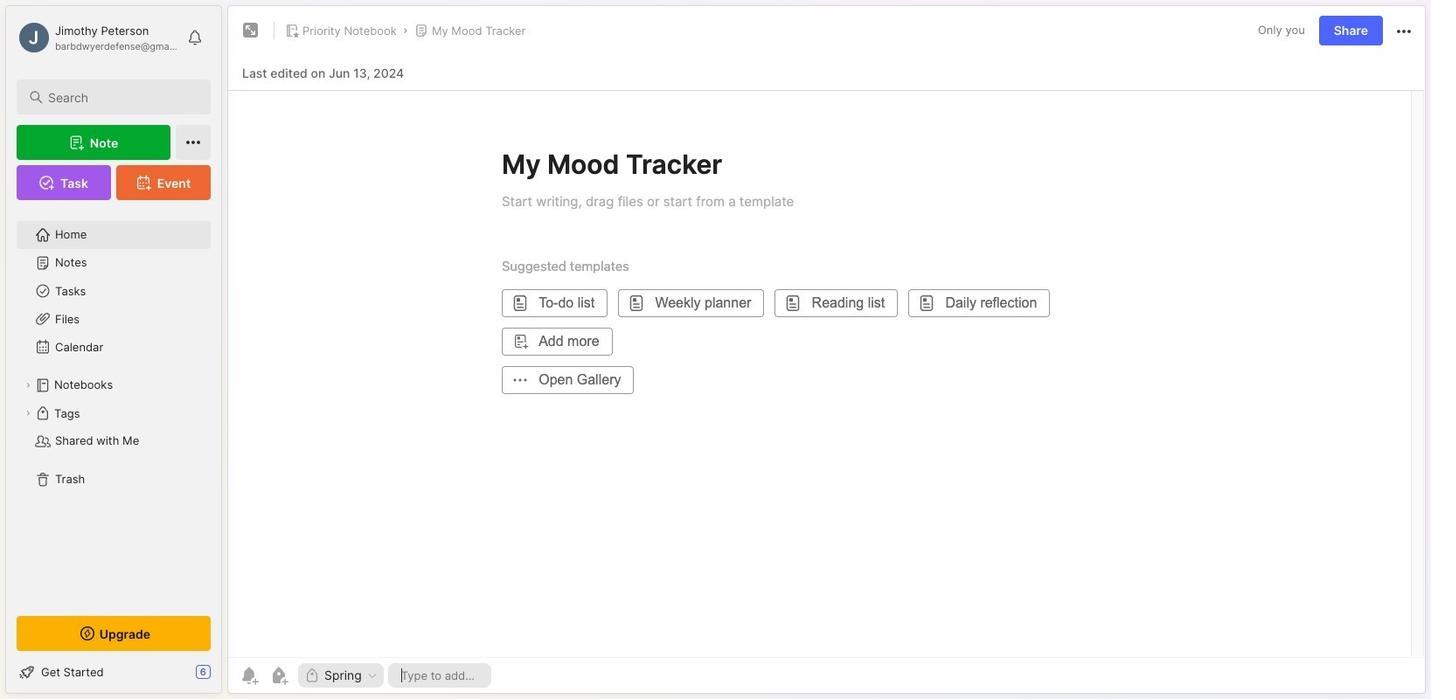 Task type: vqa. For each thing, say whether or not it's contained in the screenshot.
Expand note icon
yes



Task type: locate. For each thing, give the bounding box(es) containing it.
Search text field
[[48, 89, 195, 106]]

more actions image
[[1394, 21, 1415, 42]]

Spring Tag actions field
[[362, 670, 378, 682]]

tree
[[6, 211, 221, 601]]

None search field
[[48, 87, 195, 108]]

Note Editor text field
[[228, 90, 1426, 658]]

add a reminder image
[[239, 666, 260, 687]]

expand notebooks image
[[23, 380, 33, 391]]

Help and Learning task checklist field
[[6, 659, 221, 687]]

expand tags image
[[23, 408, 33, 419]]

Account field
[[17, 20, 178, 55]]

expand note image
[[241, 20, 262, 41]]



Task type: describe. For each thing, give the bounding box(es) containing it.
tree inside main element
[[6, 211, 221, 601]]

none search field inside main element
[[48, 87, 195, 108]]

More actions field
[[1394, 19, 1415, 42]]

main element
[[0, 0, 227, 700]]

add tag image
[[269, 666, 289, 687]]

click to collapse image
[[221, 667, 234, 688]]

Add tag field
[[399, 668, 480, 684]]

note window element
[[227, 5, 1426, 699]]



